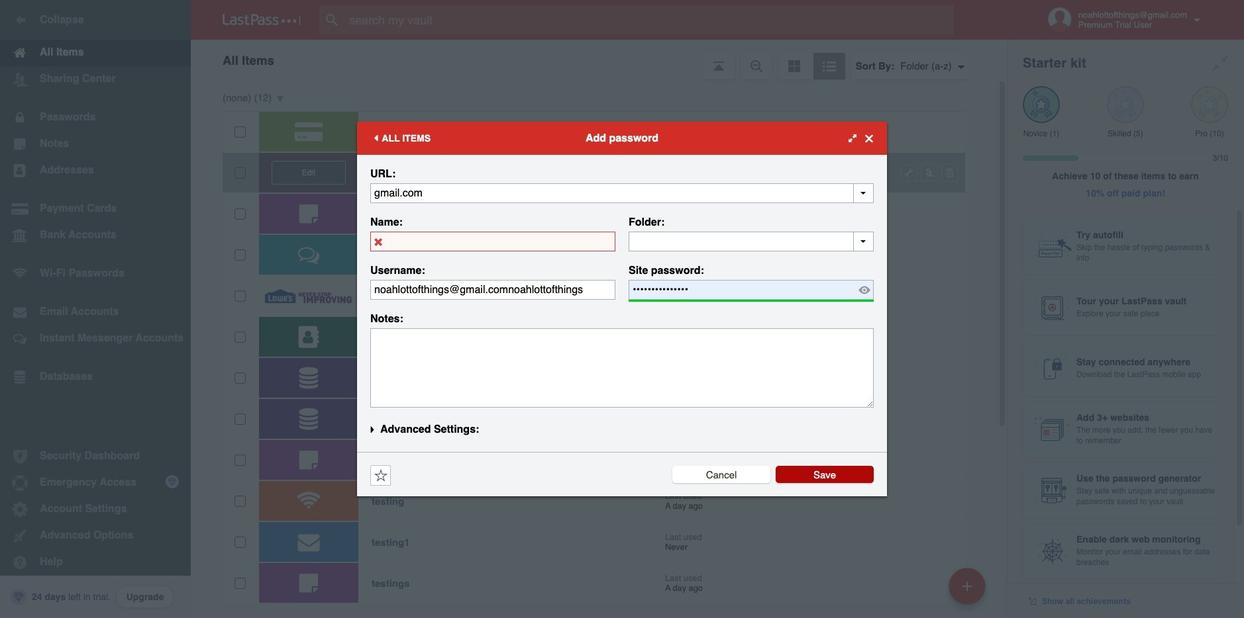 Task type: vqa. For each thing, say whether or not it's contained in the screenshot.
new item Element
no



Task type: locate. For each thing, give the bounding box(es) containing it.
None text field
[[370, 184, 874, 203], [370, 232, 616, 252], [629, 232, 874, 252], [370, 280, 616, 300], [370, 184, 874, 203], [370, 232, 616, 252], [629, 232, 874, 252], [370, 280, 616, 300]]

main navigation navigation
[[0, 0, 191, 619]]

new item image
[[963, 582, 972, 591]]

None password field
[[629, 280, 874, 300]]

lastpass image
[[223, 14, 301, 26]]

dialog
[[357, 122, 887, 497]]

None text field
[[370, 329, 874, 408]]



Task type: describe. For each thing, give the bounding box(es) containing it.
search my vault text field
[[319, 5, 980, 34]]

vault options navigation
[[191, 40, 1007, 80]]

Search search field
[[319, 5, 980, 34]]

new item navigation
[[944, 565, 994, 619]]



